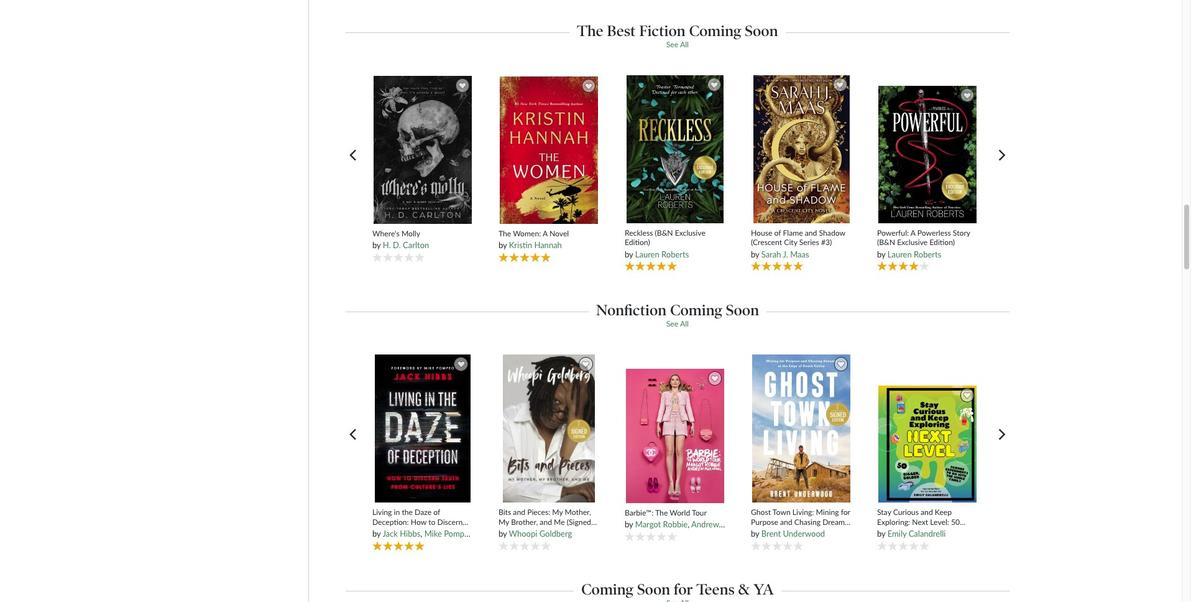 Task type: describe. For each thing, give the bounding box(es) containing it.
molly
[[402, 229, 420, 238]]

all inside the best fiction coming soon see all
[[680, 40, 689, 49]]

underwood
[[783, 529, 826, 539]]

edition) inside powerful: a powerless story (b&n exclusive edition) by lauren roberts
[[930, 238, 956, 247]]

2 vertical spatial coming
[[582, 580, 634, 598]]

a inside powerful: a powerless story (b&n exclusive edition) by lauren roberts
[[911, 228, 916, 238]]

bits and pieces: my mother, my brother, and me (signed book) link
[[499, 508, 600, 536]]

lauren roberts link for exclusive
[[888, 249, 942, 259]]

powerless
[[918, 228, 952, 238]]

2 vertical spatial soon
[[638, 580, 671, 598]]

carlton
[[403, 240, 429, 250]]

emily calandrelli link
[[888, 529, 946, 539]]

margot robbie link
[[636, 520, 688, 530]]

hibbs
[[400, 529, 421, 539]]

sarah
[[762, 249, 782, 259]]

where's molly link
[[373, 229, 474, 238]]

1 horizontal spatial ,
[[688, 520, 690, 530]]

calandrelli
[[909, 529, 946, 539]]

living in the daze of deception: how to discern truth from culture's lies image
[[375, 354, 472, 503]]

mike
[[425, 529, 442, 539]]

barbie™: the world tour image
[[626, 368, 725, 504]]

flame
[[783, 228, 804, 238]]

(signed inside 'bits and pieces: my mother, my brother, and me (signed book)'
[[567, 517, 592, 527]]

jack hibbs link
[[383, 529, 421, 539]]

reckless
[[625, 228, 653, 238]]

powerful: a powerless story (b&n exclusive edition) image
[[879, 85, 978, 224]]

powerful: a powerless story (b&n exclusive edition) link
[[878, 228, 979, 247]]

mining
[[816, 508, 840, 517]]

barbie™: the world tour link
[[625, 508, 726, 518]]

the best fiction coming soon see all
[[577, 21, 778, 49]]

chasing
[[795, 517, 821, 527]]

(crescent
[[751, 238, 783, 247]]

emily
[[888, 529, 907, 539]]

brother,
[[511, 517, 538, 527]]

ghost
[[751, 508, 771, 517]]

maas
[[791, 249, 810, 259]]

shadow
[[820, 228, 846, 238]]

coming inside the best fiction coming soon see all
[[689, 21, 742, 40]]

the for best
[[577, 21, 604, 40]]

h.
[[383, 240, 391, 250]]

(b&n inside 'reckless (b&n exclusive edition) by lauren roberts'
[[655, 228, 674, 238]]

lauren inside powerful: a powerless story (b&n exclusive edition) by lauren roberts
[[888, 249, 912, 259]]

ghost town living: mining for purpose and chasing dreams at the edge of death valley (signed book)
[[751, 508, 851, 546]]

from
[[392, 527, 408, 536]]

truth
[[373, 527, 390, 536]]

brent
[[762, 529, 781, 539]]

whoopi goldberg link
[[509, 529, 573, 539]]

purpose
[[751, 517, 779, 527]]

(b&n inside powerful: a powerless story (b&n exclusive edition) by lauren roberts
[[878, 238, 896, 247]]

mother,
[[565, 508, 591, 517]]

how
[[411, 517, 427, 527]]

bits and pieces: my mother, my brother, and me (signed book) image
[[503, 354, 596, 503]]

nonfiction
[[596, 301, 667, 319]]

and down pieces:
[[540, 517, 552, 527]]

h. d. carlton link
[[383, 240, 429, 250]]

andrew mukamal link
[[692, 520, 754, 530]]

see inside the best fiction coming soon see all
[[667, 40, 679, 49]]

by emily calandrelli
[[878, 529, 946, 539]]

2 horizontal spatial ,
[[754, 520, 756, 530]]

at
[[751, 527, 758, 536]]

robbie
[[663, 520, 688, 530]]

j.
[[783, 249, 789, 259]]

by)
[[514, 529, 524, 539]]

roberts inside 'reckless (b&n exclusive edition) by lauren roberts'
[[662, 249, 689, 259]]

kristin
[[509, 240, 533, 250]]

d.
[[393, 240, 401, 250]]

all inside 'nonfiction coming soon see all'
[[680, 319, 689, 328]]

pompeo
[[444, 529, 474, 539]]

house of flame and shadow (crescent city series #3) image
[[753, 75, 851, 224]]

coming soon for teens & ya
[[582, 580, 774, 598]]

the women: a novel link
[[499, 229, 600, 238]]

and inside ghost town living: mining for purpose and chasing dreams at the edge of death valley (signed book)
[[781, 517, 793, 527]]

and up brother,
[[513, 508, 526, 517]]

roberts inside powerful: a powerless story (b&n exclusive edition) by lauren roberts
[[914, 249, 942, 259]]

a inside the women: a novel by kristin hannah
[[543, 229, 548, 238]]

by inside barbie™: the world tour by margot robbie , andrew mukamal ,
[[625, 520, 634, 530]]

the inside barbie™: the world tour by margot robbie , andrew mukamal ,
[[656, 508, 668, 518]]

mike pompeo (foreword by) link
[[425, 529, 524, 539]]

best
[[607, 21, 636, 40]]

barbie™:
[[625, 508, 654, 518]]

powerful: a powerless story (b&n exclusive edition) by lauren roberts
[[878, 228, 971, 259]]

the women: a novel by kristin hannah
[[499, 229, 569, 250]]

living:
[[793, 508, 815, 517]]

valley
[[822, 527, 841, 536]]

novel
[[550, 229, 569, 238]]

book) inside 'bits and pieces: my mother, my brother, and me (signed book)'
[[499, 527, 518, 536]]

whoopi
[[509, 529, 538, 539]]

by whoopi goldberg
[[499, 529, 573, 539]]

brent underwood link
[[762, 529, 826, 539]]

living in the daze of deception: how to discern truth from culture's lies
[[373, 508, 463, 536]]

(foreword
[[476, 529, 512, 539]]

lies
[[441, 527, 454, 536]]

tour
[[692, 508, 707, 518]]

where's molly by h. d. carlton
[[373, 229, 429, 250]]

teens
[[697, 580, 735, 598]]

&
[[739, 580, 750, 598]]

series
[[800, 238, 820, 247]]

the women: a novel image
[[500, 76, 599, 224]]

of inside house of flame and shadow (crescent city series #3) by sarah j. maas
[[775, 228, 782, 238]]

reckless (b&n exclusive edition) link
[[625, 228, 726, 247]]



Task type: vqa. For each thing, say whether or not it's contained in the screenshot.
Special's Wing
no



Task type: locate. For each thing, give the bounding box(es) containing it.
my
[[553, 508, 563, 517], [499, 517, 510, 527]]

by left kristin
[[499, 240, 507, 250]]

soon
[[745, 21, 778, 40], [726, 301, 760, 319], [638, 580, 671, 598]]

0 vertical spatial (signed
[[567, 517, 592, 527]]

the up margot robbie "link"
[[656, 508, 668, 518]]

goldberg
[[540, 529, 573, 539]]

living
[[373, 508, 392, 517]]

for inside ghost town living: mining for purpose and chasing dreams at the edge of death valley (signed book)
[[841, 508, 851, 517]]

by down barbie™:
[[625, 520, 634, 530]]

the right in
[[402, 508, 413, 517]]

world
[[670, 508, 691, 518]]

by inside 'reckless (b&n exclusive edition) by lauren roberts'
[[625, 249, 634, 259]]

0 vertical spatial all
[[680, 40, 689, 49]]

0 vertical spatial soon
[[745, 21, 778, 40]]

edition) down powerless on the right top
[[930, 238, 956, 247]]

lauren roberts link down powerful: a powerless story (b&n exclusive edition) link
[[888, 249, 942, 259]]

by down powerful:
[[878, 249, 886, 259]]

book)
[[499, 527, 518, 536], [778, 536, 797, 546]]

ghost town living: mining for purpose and chasing dreams at the edge of death valley (signed book) image
[[752, 354, 852, 503]]

the inside the women: a novel by kristin hannah
[[499, 229, 511, 238]]

1 vertical spatial the
[[499, 229, 511, 238]]

a up hannah
[[543, 229, 548, 238]]

see down nonfiction
[[667, 319, 679, 328]]

1 all from the top
[[680, 40, 689, 49]]

powerful:
[[878, 228, 910, 238]]

lauren roberts link
[[636, 249, 689, 259], [888, 249, 942, 259]]

exclusive inside powerful: a powerless story (b&n exclusive edition) by lauren roberts
[[898, 238, 928, 247]]

see all link down fiction
[[667, 40, 689, 49]]

living in the daze of deception: how to discern truth from culture's lies link
[[373, 508, 474, 536]]

0 horizontal spatial the
[[402, 508, 413, 517]]

for
[[841, 508, 851, 517], [674, 580, 693, 598]]

by left emily
[[878, 529, 886, 539]]

by inside powerful: a powerless story (b&n exclusive edition) by lauren roberts
[[878, 249, 886, 259]]

bits and pieces: my mother, my brother, and me (signed book)
[[499, 508, 592, 536]]

1 lauren from the left
[[636, 249, 660, 259]]

andrew
[[692, 520, 719, 530]]

0 horizontal spatial lauren roberts link
[[636, 249, 689, 259]]

reckless (b&n exclusive edition) by lauren roberts
[[625, 228, 706, 259]]

1 vertical spatial coming
[[671, 301, 723, 319]]

0 horizontal spatial (b&n
[[655, 228, 674, 238]]

my up me
[[553, 508, 563, 517]]

the for women:
[[499, 229, 511, 238]]

0 horizontal spatial my
[[499, 517, 510, 527]]

soon inside the best fiction coming soon see all
[[745, 21, 778, 40]]

fiction
[[640, 21, 686, 40]]

and
[[805, 228, 818, 238], [513, 508, 526, 517], [540, 517, 552, 527], [781, 517, 793, 527]]

2 horizontal spatial of
[[791, 527, 798, 536]]

sarah j. maas link
[[762, 249, 810, 259]]

by inside the women: a novel by kristin hannah
[[499, 240, 507, 250]]

barbie™: the world tour by margot robbie , andrew mukamal ,
[[625, 508, 758, 530]]

discern
[[438, 517, 463, 527]]

1 vertical spatial see all link
[[667, 319, 689, 328]]

lauren
[[636, 249, 660, 259], [888, 249, 912, 259]]

women:
[[513, 229, 541, 238]]

of inside "living in the daze of deception: how to discern truth from culture's lies"
[[434, 508, 440, 517]]

to
[[429, 517, 436, 527]]

coming inside 'nonfiction coming soon see all'
[[671, 301, 723, 319]]

(signed inside ghost town living: mining for purpose and chasing dreams at the edge of death valley (signed book)
[[751, 536, 776, 546]]

2 all from the top
[[680, 319, 689, 328]]

by down purpose
[[751, 529, 760, 539]]

bits
[[499, 508, 511, 517]]

the
[[577, 21, 604, 40], [499, 229, 511, 238], [656, 508, 668, 518]]

lauren down powerful:
[[888, 249, 912, 259]]

deception:
[[373, 517, 409, 527]]

1 horizontal spatial a
[[911, 228, 916, 238]]

1 horizontal spatial exclusive
[[898, 238, 928, 247]]

the inside the best fiction coming soon see all
[[577, 21, 604, 40]]

2 see from the top
[[667, 319, 679, 328]]

0 horizontal spatial book)
[[499, 527, 518, 536]]

roberts down "reckless (b&n exclusive edition)" link at the right top
[[662, 249, 689, 259]]

by left by) at the left of page
[[499, 529, 507, 539]]

by left jack
[[373, 529, 381, 539]]

book) down "edge"
[[778, 536, 797, 546]]

(signed
[[567, 517, 592, 527], [751, 536, 776, 546]]

(signed down at
[[751, 536, 776, 546]]

, down world
[[688, 520, 690, 530]]

dreams
[[823, 517, 849, 527]]

, left mike
[[421, 529, 423, 539]]

see all link for coming
[[667, 40, 689, 49]]

0 vertical spatial the
[[402, 508, 413, 517]]

1 horizontal spatial (b&n
[[878, 238, 896, 247]]

city
[[785, 238, 798, 247]]

0 horizontal spatial for
[[674, 580, 693, 598]]

, down ghost at the bottom right of the page
[[754, 520, 756, 530]]

death
[[800, 527, 820, 536]]

0 horizontal spatial (signed
[[567, 517, 592, 527]]

for left teens
[[674, 580, 693, 598]]

a
[[911, 228, 916, 238], [543, 229, 548, 238]]

lauren inside 'reckless (b&n exclusive edition) by lauren roberts'
[[636, 249, 660, 259]]

2 a from the left
[[543, 229, 548, 238]]

town
[[773, 508, 791, 517]]

ya
[[754, 580, 774, 598]]

2 lauren from the left
[[888, 249, 912, 259]]

lauren roberts link down "reckless (b&n exclusive edition)" link at the right top
[[636, 249, 689, 259]]

0 horizontal spatial the
[[499, 229, 511, 238]]

by jack hibbs , mike pompeo (foreword by)
[[373, 529, 524, 539]]

book) inside ghost town living: mining for purpose and chasing dreams at the edge of death valley (signed book)
[[778, 536, 797, 546]]

kristin hannah link
[[509, 240, 562, 250]]

in
[[394, 508, 400, 517]]

1 edition) from the left
[[625, 238, 651, 247]]

1 roberts from the left
[[662, 249, 689, 259]]

jack
[[383, 529, 398, 539]]

me
[[554, 517, 565, 527]]

by inside house of flame and shadow (crescent city series #3) by sarah j. maas
[[751, 249, 760, 259]]

see all link
[[667, 40, 689, 49], [667, 319, 689, 328]]

1 vertical spatial soon
[[726, 301, 760, 319]]

by
[[373, 240, 381, 250], [499, 240, 507, 250], [625, 249, 634, 259], [751, 249, 760, 259], [878, 249, 886, 259], [625, 520, 634, 530], [373, 529, 381, 539], [499, 529, 507, 539], [751, 529, 760, 539], [878, 529, 886, 539]]

1 vertical spatial all
[[680, 319, 689, 328]]

1 horizontal spatial lauren roberts link
[[888, 249, 942, 259]]

edition) down reckless at the right top of page
[[625, 238, 651, 247]]

culture's
[[410, 527, 439, 536]]

house
[[751, 228, 773, 238]]

1 vertical spatial (signed
[[751, 536, 776, 546]]

and up series
[[805, 228, 818, 238]]

0 vertical spatial for
[[841, 508, 851, 517]]

#3)
[[822, 238, 833, 247]]

1 lauren roberts link from the left
[[636, 249, 689, 259]]

1 horizontal spatial roberts
[[914, 249, 942, 259]]

edition) inside 'reckless (b&n exclusive edition) by lauren roberts'
[[625, 238, 651, 247]]

by inside where's molly by h. d. carlton
[[373, 240, 381, 250]]

2 lauren roberts link from the left
[[888, 249, 942, 259]]

soon inside 'nonfiction coming soon see all'
[[726, 301, 760, 319]]

where's
[[373, 229, 400, 238]]

(signed down mother,
[[567, 517, 592, 527]]

0 vertical spatial see all link
[[667, 40, 689, 49]]

lauren down reckless at the right top of page
[[636, 249, 660, 259]]

the
[[402, 508, 413, 517], [760, 527, 771, 536]]

(b&n down powerful:
[[878, 238, 896, 247]]

1 horizontal spatial of
[[775, 228, 782, 238]]

the down purpose
[[760, 527, 771, 536]]

2 roberts from the left
[[914, 249, 942, 259]]

the up kristin
[[499, 229, 511, 238]]

by left the sarah at the right
[[751, 249, 760, 259]]

1 horizontal spatial lauren
[[888, 249, 912, 259]]

lauren roberts link for lauren
[[636, 249, 689, 259]]

house of flame and shadow (crescent city series #3) link
[[751, 228, 853, 247]]

see all link down nonfiction
[[667, 319, 689, 328]]

the inside "living in the daze of deception: how to discern truth from culture's lies"
[[402, 508, 413, 517]]

2 see all link from the top
[[667, 319, 689, 328]]

(b&n right reckless at the right top of page
[[655, 228, 674, 238]]

0 vertical spatial coming
[[689, 21, 742, 40]]

the left best
[[577, 21, 604, 40]]

2 vertical spatial of
[[791, 527, 798, 536]]

stay curious and keep exploring: next level: 50 bigger, bolder science experiments to do with the whole family image
[[879, 385, 978, 503]]

0 vertical spatial the
[[577, 21, 604, 40]]

0 vertical spatial see
[[667, 40, 679, 49]]

the inside ghost town living: mining for purpose and chasing dreams at the edge of death valley (signed book)
[[760, 527, 771, 536]]

book) down brother,
[[499, 527, 518, 536]]

0 vertical spatial of
[[775, 228, 782, 238]]

by brent underwood
[[751, 529, 826, 539]]

1 vertical spatial the
[[760, 527, 771, 536]]

exclusive right reckless at the right top of page
[[675, 228, 706, 238]]

by left 'h.'
[[373, 240, 381, 250]]

pieces:
[[528, 508, 551, 517]]

see inside 'nonfiction coming soon see all'
[[667, 319, 679, 328]]

edition)
[[625, 238, 651, 247], [930, 238, 956, 247]]

2 edition) from the left
[[930, 238, 956, 247]]

nonfiction coming soon see all
[[596, 301, 760, 328]]

1 see from the top
[[667, 40, 679, 49]]

by down reckless at the right top of page
[[625, 249, 634, 259]]

1 horizontal spatial the
[[577, 21, 604, 40]]

0 horizontal spatial roberts
[[662, 249, 689, 259]]

1 horizontal spatial for
[[841, 508, 851, 517]]

reckless (b&n exclusive edition) image
[[627, 75, 725, 224]]

margot
[[636, 520, 661, 530]]

1 horizontal spatial (signed
[[751, 536, 776, 546]]

1 a from the left
[[911, 228, 916, 238]]

2 vertical spatial the
[[656, 508, 668, 518]]

1 vertical spatial of
[[434, 508, 440, 517]]

exclusive
[[675, 228, 706, 238], [898, 238, 928, 247]]

0 horizontal spatial a
[[543, 229, 548, 238]]

mukamal
[[722, 520, 754, 530]]

hannah
[[535, 240, 562, 250]]

1 see all link from the top
[[667, 40, 689, 49]]

exclusive down powerful:
[[898, 238, 928, 247]]

0 horizontal spatial edition)
[[625, 238, 651, 247]]

1 horizontal spatial book)
[[778, 536, 797, 546]]

1 vertical spatial see
[[667, 319, 679, 328]]

1 horizontal spatial edition)
[[930, 238, 956, 247]]

roberts down powerful: a powerless story (b&n exclusive edition) link
[[914, 249, 942, 259]]

0 horizontal spatial exclusive
[[675, 228, 706, 238]]

0 horizontal spatial of
[[434, 508, 440, 517]]

and down town
[[781, 517, 793, 527]]

1 horizontal spatial the
[[760, 527, 771, 536]]

where's molly image
[[373, 75, 473, 224]]

daze
[[415, 508, 432, 517]]

a right powerful:
[[911, 228, 916, 238]]

of inside ghost town living: mining for purpose and chasing dreams at the edge of death valley (signed book)
[[791, 527, 798, 536]]

see all link for see
[[667, 319, 689, 328]]

house of flame and shadow (crescent city series #3) by sarah j. maas
[[751, 228, 846, 259]]

my down bits
[[499, 517, 510, 527]]

edge
[[773, 527, 789, 536]]

ghost town living: mining for purpose and chasing dreams at the edge of death valley (signed book) link
[[751, 508, 853, 546]]

and inside house of flame and shadow (crescent city series #3) by sarah j. maas
[[805, 228, 818, 238]]

0 horizontal spatial ,
[[421, 529, 423, 539]]

exclusive inside 'reckless (b&n exclusive edition) by lauren roberts'
[[675, 228, 706, 238]]

1 horizontal spatial my
[[553, 508, 563, 517]]

1 vertical spatial for
[[674, 580, 693, 598]]

2 horizontal spatial the
[[656, 508, 668, 518]]

0 horizontal spatial lauren
[[636, 249, 660, 259]]

for up dreams at bottom right
[[841, 508, 851, 517]]

coming
[[689, 21, 742, 40], [671, 301, 723, 319], [582, 580, 634, 598]]

see down fiction
[[667, 40, 679, 49]]



